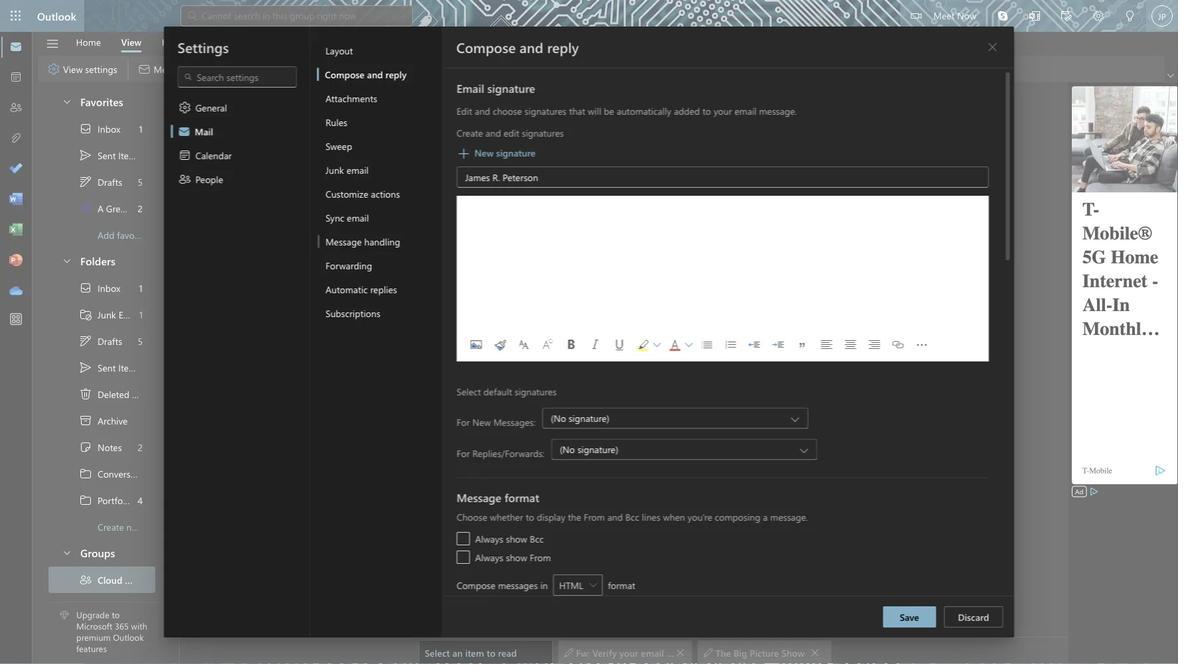 Task type: locate. For each thing, give the bounding box(es) containing it.
0 horizontal spatial group
[[119, 601, 143, 613]]

Compose message format field
[[553, 575, 602, 597]]

to right upgrade
[[112, 609, 120, 621]]

 button left bullets (⌘+.) icon
[[684, 335, 693, 356]]

and left the lines
[[607, 511, 623, 523]]

customize actions button
[[317, 182, 442, 206]]

1 up  junk email 1
[[139, 282, 143, 294]]

inbox for 
[[98, 282, 120, 294]]

2  drafts from the top
[[79, 335, 122, 348]]

discard button
[[944, 607, 1003, 628]]

1 vertical spatial 
[[79, 573, 92, 587]]

mobile
[[861, 405, 889, 417]]

2  inbox from the top
[[79, 281, 120, 295]]

compose and reply up email signature
[[456, 38, 579, 56]]

signature down edit
[[496, 146, 535, 159]]

bold (⌘+b) image
[[561, 335, 582, 356]]

cloud down 5g
[[264, 277, 288, 289]]

1  drafts from the top
[[79, 175, 122, 189]]

 inbox inside tree
[[79, 281, 120, 295]]

 tree item
[[48, 461, 155, 487], [48, 487, 155, 514]]

 inside the favorites tree
[[79, 175, 92, 189]]

cloud watchers image
[[189, 104, 220, 136]]

message for message handling
[[326, 235, 362, 248]]

cw button
[[189, 104, 220, 136]]

5 for 
[[138, 335, 143, 347]]

with right code
[[669, 405, 686, 417]]

dialog containing settings
[[0, 0, 1178, 664]]

with for code
[[669, 405, 686, 417]]

 for the
[[704, 648, 713, 657]]

0 vertical spatial 1
[[139, 123, 143, 135]]

-
[[353, 223, 357, 235]]

0 horizontal spatial ad
[[355, 211, 363, 220]]

1 horizontal spatial junk
[[326, 164, 344, 176]]

0 vertical spatial 
[[79, 122, 92, 135]]

tree
[[48, 275, 170, 540]]

view inside  view settings
[[63, 63, 83, 75]]

0 vertical spatial view
[[121, 36, 141, 48]]

cloud inside message list no conversations selected list box
[[264, 277, 288, 289]]


[[79, 175, 92, 189], [79, 335, 92, 348]]

 inside  the big picture show 
[[704, 648, 713, 657]]

and inside button
[[367, 68, 383, 80]]

1 vertical spatial create
[[98, 521, 124, 533]]

2  tree item from the top
[[48, 487, 155, 514]]

document
[[0, 0, 1178, 664]]

0 vertical spatial  tree item
[[48, 142, 155, 169]]

cloud inside popup button
[[228, 104, 258, 119]]

align left image
[[815, 335, 837, 356]]

0 horizontal spatial 
[[653, 341, 661, 349]]

items right deleted at bottom left
[[132, 388, 154, 400]]

 drafts down the  tree item at the left top of the page
[[79, 335, 122, 348]]

create up 
[[456, 126, 483, 139]]

the down t-
[[226, 277, 241, 289]]

0 vertical spatial  button
[[55, 89, 78, 113]]

1 sent from the top
[[98, 149, 116, 161]]

 up ""
[[79, 281, 92, 295]]

message inside button
[[326, 235, 362, 248]]

create down ' portfolio 4' in the bottom of the page
[[98, 521, 124, 533]]

home up  view settings on the top left of page
[[76, 36, 101, 48]]

2 sent from the top
[[98, 362, 116, 374]]

message. inside the email signature element
[[759, 105, 797, 117]]

 down 
[[178, 173, 191, 186]]

items left 
[[118, 149, 141, 161]]

0 vertical spatial show
[[506, 533, 527, 545]]

compose and reply
[[456, 38, 579, 56], [325, 68, 407, 80]]

new
[[474, 146, 493, 159], [472, 416, 491, 428], [98, 601, 116, 613]]

to inside button
[[487, 647, 496, 659]]

1 horizontal spatial the
[[716, 647, 731, 659]]

2 vertical spatial 1
[[139, 308, 143, 321]]

camera
[[738, 405, 768, 417]]

folders tree item
[[48, 248, 155, 275]]

 button
[[55, 89, 78, 113], [55, 248, 78, 273], [55, 540, 78, 565]]

sent
[[98, 149, 116, 161], [98, 362, 116, 374]]

 tree item
[[48, 115, 155, 142], [48, 275, 155, 301]]

5 for 
[[138, 176, 143, 188]]

5 down  junk email 1
[[138, 335, 143, 347]]

new for 
[[474, 146, 493, 159]]

2  tree item from the top
[[48, 275, 155, 301]]

format painter image
[[489, 335, 510, 356]]

compose inside message format element
[[456, 579, 495, 592]]

junk email button
[[317, 158, 442, 182]]

items inside the favorites tree
[[118, 149, 141, 161]]

0 vertical spatial 5
[[138, 176, 143, 188]]

0 vertical spatial 
[[47, 62, 60, 76]]

from right display
[[583, 511, 605, 523]]

 left favorites
[[62, 96, 72, 107]]

1 horizontal spatial compose and reply
[[456, 38, 579, 56]]

0 vertical spatial  drafts
[[79, 175, 122, 189]]

signature up choose
[[487, 80, 535, 96]]

new inside  new signature
[[474, 146, 493, 159]]

message handling
[[326, 235, 400, 248]]

Search settings search field
[[193, 70, 283, 84]]

 button for highlight image
[[652, 335, 661, 356]]

1 inside  junk email 1
[[139, 308, 143, 321]]

 button inside groups 'tree item'
[[55, 540, 78, 565]]

create and edit signatures
[[456, 126, 563, 139]]

bcc down display
[[529, 533, 543, 545]]

 tree item up the create new folder
[[48, 487, 155, 514]]

 drafts for 
[[79, 335, 122, 348]]

1 vertical spatial cloud
[[264, 277, 288, 289]]

1 horizontal spatial 
[[178, 101, 191, 114]]

select inside the email signature element
[[456, 386, 481, 398]]

1 vertical spatial  button
[[55, 248, 78, 273]]

 inbox inside the favorites tree
[[79, 122, 120, 135]]

 inside  the big picture show 
[[810, 648, 820, 657]]

2 vertical spatial 
[[62, 547, 72, 558]]

 for folders
[[62, 255, 72, 266]]

 inbox
[[79, 122, 120, 135], [79, 281, 120, 295]]

create
[[456, 126, 483, 139], [98, 521, 124, 533]]

 left font color image at the bottom
[[653, 341, 661, 349]]


[[911, 11, 922, 21]]

2 5 from the top
[[138, 335, 143, 347]]

drafts down  junk email 1
[[98, 335, 122, 347]]

 for 
[[79, 467, 92, 481]]

 tree item for 
[[48, 275, 155, 301]]

0 horizontal spatial the
[[568, 511, 581, 523]]

home
[[76, 36, 101, 48], [289, 223, 315, 235]]

2 vertical spatial inbox
[[98, 282, 120, 294]]

2 vertical spatial  button
[[55, 540, 78, 565]]

0 vertical spatial 
[[178, 173, 191, 186]]

with for 365
[[131, 620, 147, 632]]

0 vertical spatial always
[[475, 533, 503, 545]]

drafts up  tree item
[[98, 176, 122, 188]]

1 for 
[[139, 282, 143, 294]]

1 show from the top
[[506, 533, 527, 545]]

1 vertical spatial signature
[[496, 146, 535, 159]]

0 vertical spatial 2
[[138, 202, 143, 215]]

5 inside the favorites tree
[[138, 176, 143, 188]]

0 horizontal spatial 
[[79, 573, 92, 587]]

 button left font color image at the bottom
[[652, 335, 661, 356]]

 inside favorites tree item
[[62, 96, 72, 107]]

attachments button
[[317, 86, 442, 110]]

compose and reply heading
[[456, 38, 579, 56]]

message list no conversations selected list box
[[181, 203, 469, 664]]

1 vertical spatial always
[[475, 551, 503, 564]]

0 vertical spatial message.
[[759, 105, 797, 117]]

1 vertical spatial  inbox
[[79, 281, 120, 295]]

 left folders
[[62, 255, 72, 266]]

0 vertical spatial the
[[615, 405, 628, 417]]

t-mobile® 5g home internet - leave rising rates behind
[[226, 223, 469, 235]]

create new folder tree item
[[48, 514, 170, 540]]

attachments
[[326, 92, 377, 104]]

 button for groups
[[55, 540, 78, 565]]

1 always from the top
[[475, 533, 503, 545]]

1 vertical spatial  drafts
[[79, 335, 122, 348]]

 inside 'compose and reply' tab panel
[[987, 42, 998, 52]]

 for fw:
[[564, 648, 573, 657]]

1 horizontal spatial reply
[[547, 38, 579, 56]]

1 horizontal spatial new
[[244, 277, 261, 289]]

1 vertical spatial watchers
[[291, 277, 330, 289]]

bcc left the lines
[[625, 511, 639, 523]]

 sent items inside the favorites tree
[[79, 149, 141, 162]]

5 up  tree item
[[138, 176, 143, 188]]

increase indent image
[[768, 335, 789, 356]]

show up "always show from"
[[506, 533, 527, 545]]

tab list
[[66, 32, 191, 52]]

tab list containing home
[[66, 32, 191, 52]]

2  tree item from the top
[[48, 328, 155, 354]]

watchers inside message list no conversations selected list box
[[291, 277, 330, 289]]

inbox for 
[[98, 123, 120, 135]]

drafts inside the favorites tree
[[98, 176, 122, 188]]

1 horizontal spatial the
[[615, 405, 628, 417]]

cw
[[196, 113, 213, 127]]

a
[[763, 511, 767, 523]]

outlook link
[[37, 0, 76, 32]]

2 horizontal spatial outlook
[[825, 405, 858, 417]]

sync email
[[326, 211, 369, 224]]

1 right ""
[[139, 308, 143, 321]]

to do image
[[9, 163, 23, 176]]

compose left messages
[[456, 579, 495, 592]]

format up the whether at the bottom left of the page
[[504, 490, 539, 505]]

2 inside  tree item
[[138, 202, 143, 215]]

1 for from the top
[[456, 416, 470, 428]]

1 vertical spatial with
[[131, 620, 147, 632]]

create for create and edit signatures
[[456, 126, 483, 139]]

outlook down new group
[[113, 632, 144, 643]]

 tree item
[[48, 169, 155, 195], [48, 328, 155, 354]]

2  from the top
[[79, 494, 92, 507]]

2  from the top
[[79, 335, 92, 348]]

1 horizontal spatial outlook
[[113, 632, 144, 643]]

2 vertical spatial watchers
[[125, 574, 164, 586]]

1  button from the top
[[55, 89, 78, 113]]

Edit signature name text field
[[464, 171, 981, 184]]

view left settings
[[63, 63, 83, 75]]

1 drafts from the top
[[98, 176, 122, 188]]

0 vertical spatial your
[[713, 105, 732, 117]]

1 horizontal spatial 
[[685, 341, 693, 349]]

ad up -
[[355, 211, 363, 220]]

display
[[537, 511, 565, 523]]

add favorite
[[98, 229, 148, 241]]

2 for from the top
[[456, 447, 470, 459]]

watchers down forwarding
[[291, 277, 330, 289]]

signature
[[487, 80, 535, 96], [496, 146, 535, 159]]

 for 
[[79, 281, 92, 295]]

2 1 from the top
[[139, 282, 143, 294]]

choose
[[456, 511, 487, 523]]

junk right ""
[[98, 308, 116, 321]]

2 horizontal spatial your
[[713, 105, 732, 117]]

 tree item
[[48, 195, 155, 222]]

the
[[615, 405, 628, 417], [568, 511, 581, 523]]

1 vertical spatial drafts
[[98, 335, 122, 347]]

 drafts inside the favorites tree
[[79, 175, 122, 189]]

compose up email signature
[[456, 38, 516, 56]]

compose down layout
[[325, 68, 365, 80]]

0 horizontal spatial junk
[[98, 308, 116, 321]]

and down layout button
[[367, 68, 383, 80]]

mail
[[195, 125, 213, 137]]

reading pane main content
[[414, 83, 1069, 664]]

1  from the top
[[79, 122, 92, 135]]

1 horizontal spatial 
[[810, 648, 820, 657]]

message. inside message format element
[[770, 511, 808, 523]]

subscriptions
[[326, 307, 380, 319]]

layout button
[[317, 38, 442, 62]]

mail image
[[9, 40, 23, 54]]

0 horizontal spatial format
[[504, 490, 539, 505]]

verify
[[593, 647, 617, 659]]

bullets (⌘+.) image
[[696, 335, 717, 356]]

2 vertical spatial outlook
[[113, 632, 144, 643]]

1 vertical spatial compose
[[325, 68, 365, 80]]

actions
[[371, 188, 400, 200]]

compose inside button
[[325, 68, 365, 80]]

application
[[0, 0, 1178, 664]]

sent up  tree item
[[98, 362, 116, 374]]

inbox right people
[[227, 180, 254, 195]]

new for for
[[472, 416, 491, 428]]

0 horizontal spatial 
[[47, 62, 60, 76]]


[[62, 96, 72, 107], [62, 255, 72, 266], [62, 547, 72, 558]]

1 horizontal spatial message
[[456, 490, 501, 505]]

align right image
[[863, 335, 884, 356]]

2 2 from the top
[[138, 441, 143, 453]]

1 vertical spatial message
[[456, 490, 501, 505]]

0 vertical spatial ad
[[355, 211, 363, 220]]

email
[[734, 105, 756, 117], [347, 164, 369, 176], [347, 211, 369, 224], [641, 647, 664, 659]]

junk inside  junk email 1
[[98, 308, 116, 321]]

 tree item for 
[[48, 328, 155, 354]]

with inside upgrade to microsoft 365 with premium outlook features
[[131, 620, 147, 632]]

layout
[[326, 44, 353, 56]]

1 horizontal spatial create
[[456, 126, 483, 139]]

signatures for choose
[[524, 105, 566, 117]]

 button for folders
[[55, 248, 78, 273]]

meet now
[[933, 9, 976, 21]]

new inside message list no conversations selected list box
[[244, 277, 261, 289]]

more formatting options image
[[911, 335, 932, 356]]

highlight image
[[632, 335, 653, 356]]

 left cw
[[178, 101, 191, 114]]

create inside the email signature element
[[456, 126, 483, 139]]

1 vertical spatial view
[[63, 63, 83, 75]]

0 horizontal spatial outlook
[[37, 9, 76, 23]]

 sent items
[[79, 149, 141, 162], [79, 361, 141, 374]]

0 horizontal spatial select
[[425, 647, 450, 659]]

signatures right edit
[[522, 126, 563, 139]]

inbox up  junk email 1
[[98, 282, 120, 294]]

 inside "settings" tab list
[[178, 173, 191, 186]]

0 vertical spatial new
[[244, 277, 261, 289]]

new down 'mobile®'
[[244, 277, 261, 289]]

 down ""
[[79, 335, 92, 348]]

1  from the left
[[564, 648, 573, 657]]

inbox
[[98, 123, 120, 135], [227, 180, 254, 195], [98, 282, 120, 294]]

watchers up new group
[[125, 574, 164, 586]]

email inside 'compose and reply' tab panel
[[456, 80, 484, 96]]

message inside 'compose and reply' tab panel
[[456, 490, 501, 505]]

 for  general
[[178, 101, 191, 114]]

ad left "set your advertising preferences" icon
[[1075, 487, 1083, 496]]

set your advertising preferences image
[[1089, 487, 1099, 497]]

1  from the top
[[79, 467, 92, 481]]

big
[[734, 647, 747, 659]]

1 inside the favorites tree
[[139, 123, 143, 135]]

the inside reading pane main content
[[615, 405, 628, 417]]

group inside tree item
[[119, 601, 143, 613]]

 down 
[[79, 467, 92, 481]]

new inside "tree item"
[[126, 521, 143, 533]]

settings
[[85, 63, 117, 75]]

 left groups
[[62, 547, 72, 558]]

show down always show bcc
[[506, 551, 527, 564]]

0 vertical spatial home
[[76, 36, 101, 48]]

1 5 from the top
[[138, 176, 143, 188]]

customize
[[326, 188, 368, 200]]

1  from the left
[[653, 341, 661, 349]]

2  button from the top
[[55, 248, 78, 273]]

reply inside tab panel
[[547, 38, 579, 56]]

 tree item down folders
[[48, 275, 155, 301]]

1  inbox from the top
[[79, 122, 120, 135]]

1 vertical spatial 
[[79, 281, 92, 295]]

2 right notes
[[138, 441, 143, 453]]

1 vertical spatial for
[[456, 447, 470, 459]]

show for bcc
[[506, 533, 527, 545]]

email
[[456, 80, 484, 96], [119, 308, 141, 321]]

1 vertical spatial outlook
[[825, 405, 858, 417]]

 sent items up deleted at bottom left
[[79, 361, 141, 374]]

1 vertical spatial sent
[[98, 362, 116, 374]]

0 vertical spatial 
[[79, 175, 92, 189]]

 tree item
[[48, 142, 155, 169], [48, 354, 155, 381]]

2  from the left
[[685, 341, 693, 349]]

1 vertical spatial inbox
[[227, 180, 254, 195]]

1 1 from the top
[[139, 123, 143, 135]]

more apps image
[[9, 313, 23, 327]]

reply down 'outlook' banner
[[547, 38, 579, 56]]

0 vertical spatial  tree item
[[48, 169, 155, 195]]

new right 
[[474, 146, 493, 159]]

0 horizontal spatial home
[[76, 36, 101, 48]]

 tree item up  at the left top of page
[[48, 169, 155, 195]]

 inside tree
[[79, 361, 92, 374]]

 button inside folders tree item
[[55, 248, 78, 273]]

1 vertical spatial reply
[[386, 68, 407, 80]]

your left "phone"
[[688, 405, 707, 417]]

1 horizontal spatial from
[[583, 511, 605, 523]]

2 inside  tree item
[[138, 441, 143, 453]]

 inside groups 'tree item'
[[62, 547, 72, 558]]

 up 
[[79, 361, 92, 374]]

365
[[115, 620, 129, 632]]

for up for replies/forwards:
[[456, 416, 470, 428]]

2 always from the top
[[475, 551, 503, 564]]

replies
[[370, 283, 397, 295]]

 down favorites tree item on the left of the page
[[79, 122, 92, 135]]

powerpoint image
[[9, 254, 23, 267]]

portal
[[748, 647, 773, 659]]

format
[[504, 490, 539, 505], [608, 579, 635, 592]]

 drafts up  tree item
[[79, 175, 122, 189]]

1 2 from the top
[[138, 202, 143, 215]]

select inside button
[[425, 647, 450, 659]]

 left bullets (⌘+.) icon
[[685, 341, 693, 349]]

 drafts for 
[[79, 175, 122, 189]]

2 vertical spatial new
[[98, 601, 116, 613]]

with inside reading pane main content
[[669, 405, 686, 417]]

1 vertical spatial new
[[126, 521, 143, 533]]

 for 
[[79, 122, 92, 135]]

2 drafts from the top
[[98, 335, 122, 347]]

and
[[520, 38, 543, 56], [367, 68, 383, 80], [474, 105, 490, 117], [485, 126, 501, 139], [607, 511, 623, 523]]

2  from the left
[[704, 648, 713, 657]]

 for  portfolio 4
[[79, 494, 92, 507]]

2 vertical spatial cloud
[[98, 574, 122, 586]]

group down forwarding
[[332, 277, 358, 289]]

email inside 'compose and reply' tab panel
[[734, 105, 756, 117]]

compose and reply inside button
[[325, 68, 407, 80]]

watchers up  button
[[261, 104, 307, 119]]

create inside "tree item"
[[98, 521, 124, 533]]

 junk email 1
[[79, 308, 143, 321]]

2 show from the top
[[506, 551, 527, 564]]

the right display
[[568, 511, 581, 523]]

premium features image
[[60, 611, 69, 620]]

 for favorites
[[62, 96, 72, 107]]

1  button from the left
[[652, 335, 661, 356]]

for left replies/forwards: at the bottom left of page
[[456, 447, 470, 459]]

1  from the top
[[62, 96, 72, 107]]

mobile®
[[235, 223, 272, 235]]

0 vertical spatial with
[[669, 405, 686, 417]]

 button inside favorites tree item
[[55, 89, 78, 113]]

inbox down favorites tree item on the left of the page
[[98, 123, 120, 135]]

message format element
[[456, 511, 989, 664]]


[[178, 173, 191, 186], [79, 573, 92, 587]]

 tree item down favorites tree item on the left of the page
[[48, 142, 155, 169]]

1 horizontal spatial bcc
[[625, 511, 639, 523]]

view left 'help' at the left top
[[121, 36, 141, 48]]

1 vertical spatial ad
[[1075, 487, 1083, 496]]

subscriptions button
[[317, 301, 442, 325]]

added
[[674, 105, 700, 117]]


[[79, 122, 92, 135], [79, 281, 92, 295]]

2 up favorite on the left top
[[138, 202, 143, 215]]

3 1 from the top
[[139, 308, 143, 321]]

3  from the top
[[62, 547, 72, 558]]

1  tree item from the top
[[48, 461, 155, 487]]

compose
[[456, 38, 516, 56], [325, 68, 365, 80], [456, 579, 495, 592]]

home inside button
[[76, 36, 101, 48]]

signatures for edit
[[522, 126, 563, 139]]

0 vertical spatial for
[[456, 416, 470, 428]]

0 vertical spatial junk
[[326, 164, 344, 176]]

italic (⌘+i) image
[[584, 335, 606, 356]]

0 vertical spatial inbox
[[98, 123, 120, 135]]

 tree item
[[48, 381, 155, 408]]

0 vertical spatial 
[[62, 96, 72, 107]]


[[178, 125, 191, 138]]

to left read
[[487, 647, 496, 659]]

email up edit
[[456, 80, 484, 96]]

 archive
[[79, 414, 128, 427]]

1 vertical spatial 5
[[138, 335, 143, 347]]

always show from
[[475, 551, 551, 564]]

email right ""
[[119, 308, 141, 321]]

select an item to read
[[425, 647, 517, 659]]

outlook inside upgrade to microsoft 365 with premium outlook features
[[113, 632, 144, 643]]

 inbox down favorites tree item on the left of the page
[[79, 122, 120, 135]]

always down the whether at the bottom left of the page
[[475, 533, 503, 545]]

view inside button
[[121, 36, 141, 48]]

0 vertical spatial  tree item
[[48, 115, 155, 142]]

 left big
[[704, 648, 713, 657]]

1 for 
[[139, 123, 143, 135]]

1  sent items from the top
[[79, 149, 141, 162]]

1  tree item from the top
[[48, 115, 155, 142]]

1 vertical spatial  tree item
[[48, 328, 155, 354]]

the left big
[[716, 647, 731, 659]]

 inside  fw: verify your email for coupa supplier portal
[[564, 648, 573, 657]]


[[178, 149, 191, 162]]

bcc
[[625, 511, 639, 523], [529, 533, 543, 545]]

read
[[498, 647, 517, 659]]

to inside the email signature element
[[702, 105, 711, 117]]

inbox inside the favorites tree
[[98, 123, 120, 135]]

files image
[[9, 132, 23, 145]]

0 horizontal spatial  button
[[676, 643, 685, 662]]

cloud inside  cloud watchers
[[98, 574, 122, 586]]

select an item to read button
[[419, 641, 553, 664]]

home right 5g
[[289, 223, 315, 235]]

signatures left that
[[524, 105, 566, 117]]

group up 365
[[119, 601, 143, 613]]

1 vertical spatial 
[[79, 335, 92, 348]]

to right camera
[[771, 405, 779, 417]]

5
[[138, 176, 143, 188], [138, 335, 143, 347]]

0 horizontal spatial bcc
[[529, 533, 543, 545]]

0 vertical spatial email
[[456, 80, 484, 96]]

to right the added
[[702, 105, 711, 117]]

 inside folders tree item
[[62, 255, 72, 266]]

 up  at the left top of page
[[79, 175, 92, 189]]

your right verify
[[619, 647, 639, 659]]

2  button from the left
[[684, 335, 693, 356]]

2  from the top
[[62, 255, 72, 266]]

Signature text field
[[457, 196, 988, 329]]

3  button from the top
[[55, 540, 78, 565]]

1 vertical spatial  tree item
[[48, 275, 155, 301]]

 inbox for 
[[79, 122, 120, 135]]

the inside reading pane main content
[[716, 647, 731, 659]]

home inside message list no conversations selected list box
[[289, 223, 315, 235]]

items
[[118, 149, 141, 161], [118, 362, 141, 374], [132, 388, 154, 400]]

1 vertical spatial the
[[716, 647, 731, 659]]

outlook left the mobile at the right of the page
[[825, 405, 858, 417]]

0 vertical spatial  sent items
[[79, 149, 141, 162]]

 down groups
[[79, 573, 92, 587]]

 button
[[982, 37, 1003, 58], [676, 643, 685, 662], [806, 643, 824, 662]]

2  from the top
[[79, 281, 92, 295]]

groups tree item
[[48, 540, 155, 567]]

 for groups
[[62, 547, 72, 558]]

1 horizontal spatial home
[[289, 223, 315, 235]]

new
[[244, 277, 261, 289], [126, 521, 143, 533]]

 up inbox 'heading'
[[228, 142, 242, 156]]

 inside "settings" tab list
[[178, 101, 191, 114]]

 button left groups
[[55, 540, 78, 565]]

0 horizontal spatial with
[[131, 620, 147, 632]]

select left an
[[425, 647, 450, 659]]

 sent items down favorites tree item on the left of the page
[[79, 149, 141, 162]]

to inside upgrade to microsoft 365 with premium outlook features
[[112, 609, 120, 621]]

 inside  tree item
[[79, 573, 92, 587]]

message
[[326, 235, 362, 248], [456, 490, 501, 505]]

 down  "button"
[[47, 62, 60, 76]]

1 vertical spatial email
[[119, 308, 141, 321]]

outlook up  "button"
[[37, 9, 76, 23]]

 inbox for 
[[79, 281, 120, 295]]


[[79, 388, 92, 401]]

dialog
[[0, 0, 1178, 664]]

1  tree item from the top
[[48, 169, 155, 195]]

0 horizontal spatial create
[[98, 521, 124, 533]]

 drafts
[[79, 175, 122, 189], [79, 335, 122, 348]]


[[47, 62, 60, 76], [178, 101, 191, 114]]

reply inside button
[[386, 68, 407, 80]]

always show bcc
[[475, 533, 543, 545]]

 inside the favorites tree
[[79, 122, 92, 135]]

 tree item
[[48, 301, 155, 328]]

save
[[900, 611, 919, 623]]

rising
[[386, 223, 412, 235]]

1  from the top
[[79, 175, 92, 189]]

with right 365
[[131, 620, 147, 632]]



Task type: vqa. For each thing, say whether or not it's contained in the screenshot.


Task type: describe. For each thing, give the bounding box(es) containing it.
cloud watchers button
[[226, 104, 307, 121]]

watchers inside popup button
[[261, 104, 307, 119]]

12:01
[[352, 278, 369, 288]]

upgrade
[[76, 609, 109, 621]]

 inside the favorites tree
[[79, 149, 92, 162]]

pm
[[372, 278, 384, 288]]

 for font color image at the bottom
[[685, 341, 693, 349]]

1 vertical spatial bcc
[[529, 533, 543, 545]]

compose and reply tab panel
[[443, 27, 1014, 664]]

underline (⌘+u) image
[[608, 335, 630, 356]]

behind
[[440, 223, 469, 235]]

 new signature
[[457, 146, 535, 160]]

 button for favorites
[[55, 89, 78, 113]]

1  tree item from the top
[[48, 142, 155, 169]]

and left edit
[[485, 126, 501, 139]]

when
[[663, 511, 685, 523]]

decrease indent image
[[744, 335, 765, 356]]

 tree item
[[48, 408, 155, 434]]

show for from
[[506, 551, 527, 564]]

items inside  deleted items
[[132, 388, 154, 400]]

 button inside 'compose and reply' tab panel
[[982, 37, 1003, 58]]

4
[[137, 494, 143, 507]]

 button for font color image at the bottom
[[684, 335, 693, 356]]

watchers inside  cloud watchers
[[125, 574, 164, 586]]

0 horizontal spatial from
[[529, 551, 551, 564]]

supplier
[[711, 647, 746, 659]]

and inside message format element
[[607, 511, 623, 523]]

code
[[646, 405, 666, 417]]

drafts for 
[[98, 335, 122, 347]]

rates
[[414, 223, 437, 235]]

email inside  junk email 1
[[119, 308, 141, 321]]

calendar
[[195, 149, 232, 161]]

outlook banner
[[0, 0, 1178, 32]]

internet
[[317, 223, 351, 235]]

layout group
[[214, 56, 345, 80]]

1 vertical spatial your
[[688, 405, 707, 417]]

quote image
[[792, 335, 813, 356]]

0 vertical spatial signature
[[487, 80, 535, 96]]

choose whether to display the from and bcc lines when you're composing a message.
[[456, 511, 808, 523]]

12:01 pm
[[352, 278, 384, 288]]


[[79, 414, 92, 427]]

 button for fw: verify your email for coupa supplier portal
[[676, 643, 685, 662]]

new for the
[[244, 277, 261, 289]]

outlook inside 'outlook' banner
[[37, 9, 76, 23]]

qr
[[631, 405, 643, 417]]

people image
[[9, 102, 23, 115]]

for for for new messages:
[[456, 416, 470, 428]]

compose and reply inside tab panel
[[456, 38, 579, 56]]

folder
[[146, 521, 170, 533]]

that
[[569, 105, 585, 117]]

sent inside the favorites tree
[[98, 149, 116, 161]]

2 for 
[[138, 441, 143, 453]]

archive
[[98, 415, 128, 427]]

1 vertical spatial items
[[118, 362, 141, 374]]

new inside tree item
[[98, 601, 116, 613]]

font image
[[513, 335, 534, 356]]

 button
[[226, 134, 295, 164]]

 notes
[[79, 441, 122, 454]]

premium
[[76, 632, 111, 643]]

0 vertical spatial format
[[504, 490, 539, 505]]

portfolio
[[98, 494, 133, 507]]

to inside message format element
[[525, 511, 534, 523]]

sweep button
[[317, 134, 442, 158]]

scan
[[593, 405, 612, 417]]

onedrive image
[[9, 285, 23, 298]]

 calendar
[[178, 149, 232, 162]]

insert pictures inline image
[[465, 335, 486, 356]]

for replies/forwards:
[[456, 447, 544, 459]]

edit and choose signatures that will be automatically added to your email message.
[[456, 105, 797, 117]]

 tree item for 
[[48, 115, 155, 142]]

handling
[[364, 235, 400, 248]]

automatic replies
[[326, 283, 397, 295]]

2  sent items from the top
[[79, 361, 141, 374]]

meet
[[933, 9, 955, 21]]


[[184, 72, 193, 82]]

your inside the email signature element
[[713, 105, 732, 117]]

 button
[[381, 179, 400, 197]]

email signature element
[[456, 105, 989, 460]]

the inside message format element
[[568, 511, 581, 523]]

numbering (⌘+/) image
[[720, 335, 741, 356]]

ready
[[370, 277, 393, 289]]

 button
[[39, 33, 66, 55]]

composing
[[715, 511, 760, 523]]

forwarding
[[326, 259, 372, 271]]

settings heading
[[178, 38, 229, 56]]

html
[[559, 579, 583, 591]]

junk inside junk email button
[[326, 164, 344, 176]]

group inside message list no conversations selected list box
[[332, 277, 358, 289]]


[[384, 183, 396, 195]]

document containing settings
[[0, 0, 1178, 664]]

folders
[[80, 253, 115, 268]]

sync
[[326, 211, 344, 224]]

for for for replies/forwards:
[[456, 447, 470, 459]]

outlook inside reading pane main content
[[825, 405, 858, 417]]

create for create new folder
[[98, 521, 124, 533]]

leave
[[359, 223, 383, 235]]

ad inside message list no conversations selected list box
[[355, 211, 363, 220]]

new for create
[[126, 521, 143, 533]]

left-rail-appbar navigation
[[3, 32, 29, 307]]

rules button
[[317, 110, 442, 134]]

always for always show from
[[475, 551, 503, 564]]

select for select an item to read
[[425, 647, 450, 659]]

 for 
[[79, 175, 92, 189]]

inbox inside 'heading'
[[227, 180, 254, 195]]

application containing settings
[[0, 0, 1178, 664]]

1 horizontal spatial ad
[[1075, 487, 1083, 496]]

message for message format
[[456, 490, 501, 505]]

automatic
[[326, 283, 368, 295]]

 the big picture show 
[[704, 647, 820, 659]]

edit
[[503, 126, 519, 139]]

1 vertical spatial format
[[608, 579, 635, 592]]

lines
[[642, 511, 660, 523]]

drafts for 
[[98, 176, 122, 188]]

messages
[[498, 579, 538, 592]]

always for always show bcc
[[475, 533, 503, 545]]

message list section
[[181, 88, 469, 664]]

 for 
[[178, 173, 191, 186]]

0 vertical spatial from
[[583, 511, 605, 523]]

tree containing 
[[48, 275, 170, 540]]

favorites tree
[[48, 84, 155, 248]]

new group tree item
[[48, 593, 155, 620]]

align center image
[[839, 335, 861, 356]]

2 vertical spatial signatures
[[514, 386, 556, 398]]

upgrade to microsoft 365 with premium outlook features
[[76, 609, 147, 655]]

 for 
[[79, 335, 92, 348]]

favorite
[[117, 229, 148, 241]]

replies/forwards:
[[472, 447, 544, 459]]

 button for the big picture show
[[806, 643, 824, 662]]

2 for 
[[138, 202, 143, 215]]

messages:
[[493, 416, 535, 428]]

help button
[[152, 32, 191, 52]]


[[301, 142, 315, 156]]

and right edit
[[474, 105, 490, 117]]

 portfolio 4
[[79, 494, 143, 507]]

show
[[782, 647, 805, 659]]

inbox heading
[[210, 174, 262, 203]]

0 vertical spatial compose
[[456, 38, 516, 56]]

settings tab list
[[164, 27, 310, 638]]

now
[[957, 9, 976, 21]]

sweep
[[326, 140, 352, 152]]

item
[[465, 647, 484, 659]]

 tree item for 
[[48, 169, 155, 195]]

groups
[[80, 545, 115, 560]]

signature inside  new signature
[[496, 146, 535, 159]]

favorites tree item
[[48, 89, 155, 115]]

2 vertical spatial your
[[619, 647, 639, 659]]

select for select default signatures
[[456, 386, 481, 398]]

 inside button
[[228, 142, 242, 156]]

 for  cloud watchers
[[79, 573, 92, 587]]

 fw: verify your email for coupa supplier portal
[[564, 647, 773, 659]]

calendar image
[[9, 71, 23, 84]]

select default signatures
[[456, 386, 556, 398]]

 for  view settings
[[47, 62, 60, 76]]

excel image
[[9, 224, 23, 237]]

add
[[98, 229, 115, 241]]

 tree item
[[48, 567, 164, 593]]

 tree item
[[48, 434, 155, 461]]

email inside reading pane main content
[[641, 647, 664, 659]]

will
[[588, 105, 601, 117]]

and up email signature
[[520, 38, 543, 56]]

customize actions
[[326, 188, 400, 200]]

whether
[[490, 511, 523, 523]]

2  tree item from the top
[[48, 354, 155, 381]]


[[79, 202, 92, 215]]

email signature
[[456, 80, 535, 96]]


[[45, 37, 59, 51]]

 deleted items
[[79, 388, 154, 401]]

fw:
[[576, 647, 590, 659]]

font color image
[[664, 335, 685, 356]]

 cloud watchers
[[79, 573, 164, 587]]


[[79, 441, 92, 454]]

word image
[[9, 193, 23, 206]]

add favorite tree item
[[48, 222, 155, 248]]

the inside message list no conversations selected list box
[[226, 277, 241, 289]]


[[457, 147, 470, 160]]

font size image
[[537, 335, 558, 356]]

 button
[[295, 134, 321, 164]]

formatting options. list box
[[464, 329, 981, 361]]

0 horizontal spatial 
[[676, 648, 685, 657]]

 for highlight image
[[653, 341, 661, 349]]

features
[[76, 643, 107, 655]]

insert link (⌘+k) image
[[887, 335, 908, 356]]

new group
[[98, 601, 143, 613]]

be
[[604, 105, 614, 117]]



